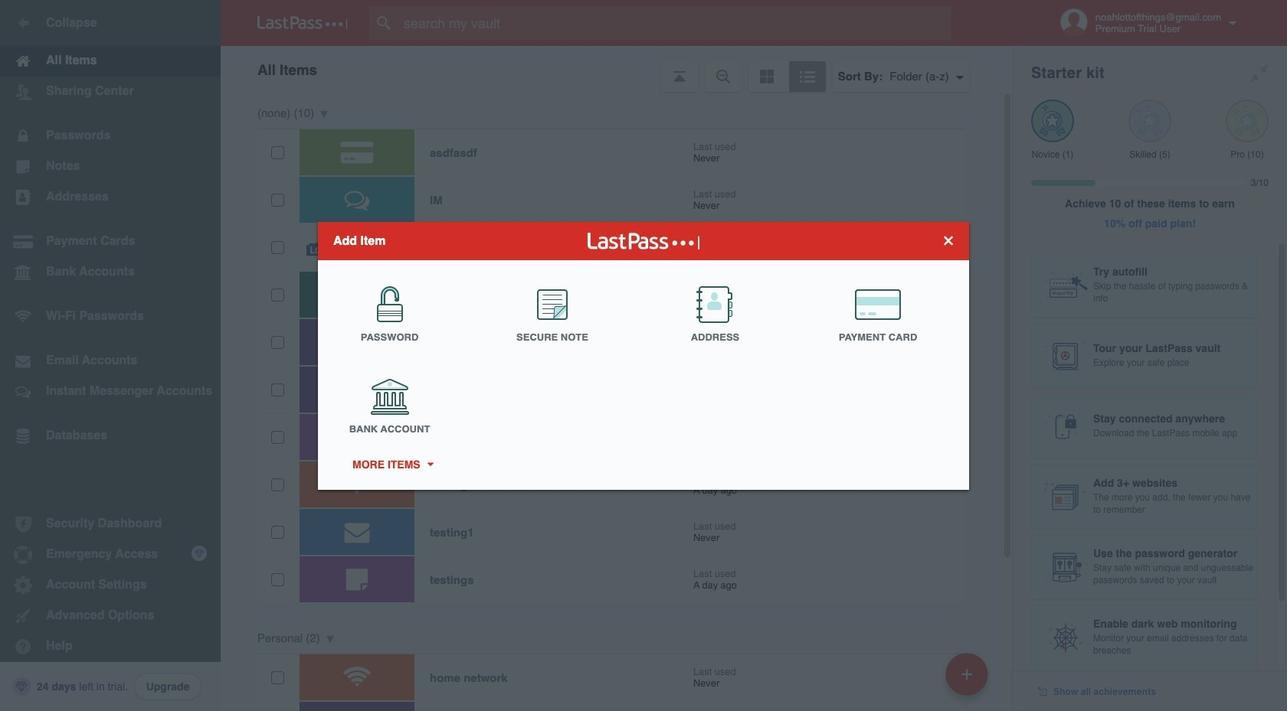 Task type: locate. For each thing, give the bounding box(es) containing it.
Search search field
[[369, 6, 981, 40]]

new item image
[[961, 669, 972, 680]]

dialog
[[318, 222, 969, 490]]

main navigation navigation
[[0, 0, 221, 712]]

vault options navigation
[[221, 46, 1013, 92]]

caret right image
[[425, 463, 435, 467]]

lastpass image
[[257, 16, 348, 30]]



Task type: describe. For each thing, give the bounding box(es) containing it.
new item navigation
[[940, 649, 997, 712]]

search my vault text field
[[369, 6, 981, 40]]



Task type: vqa. For each thing, say whether or not it's contained in the screenshot.
Search Search Box
yes



